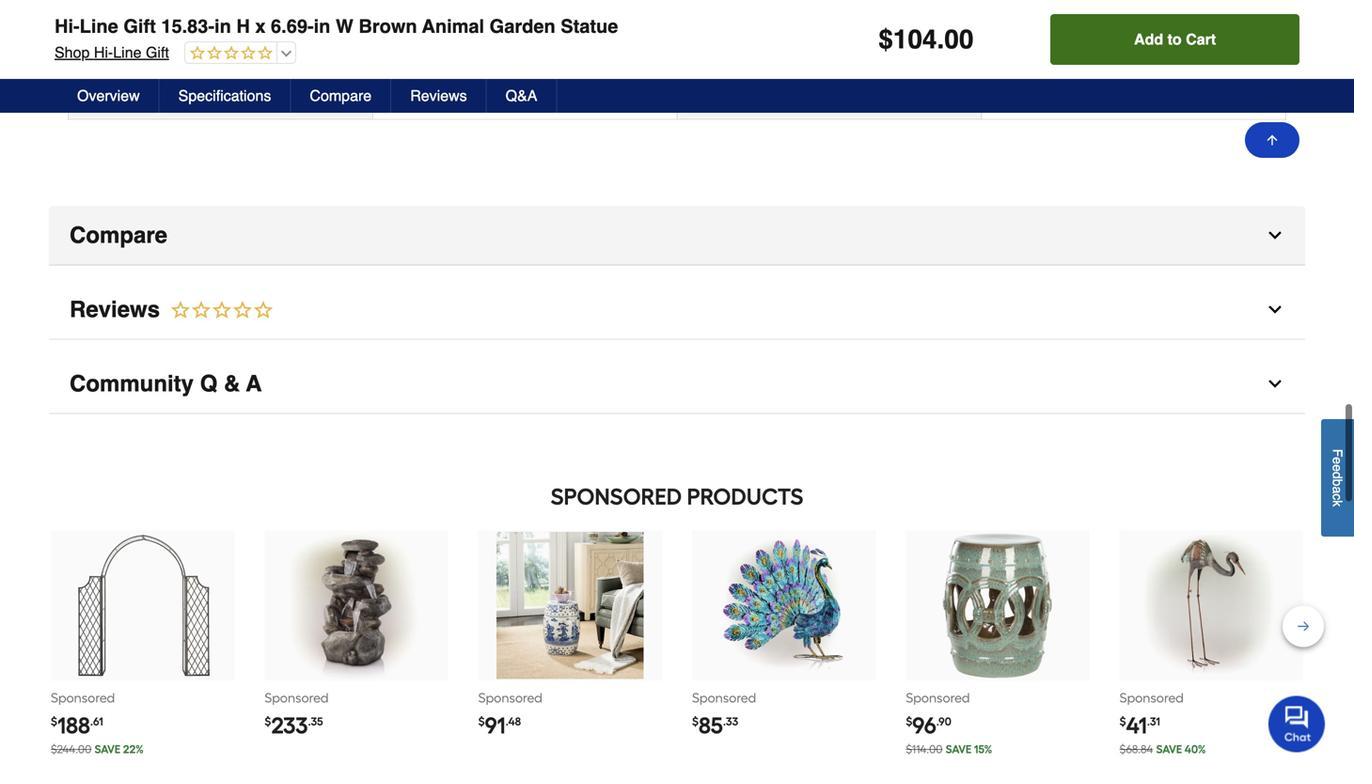 Task type: locate. For each thing, give the bounding box(es) containing it.
.35
[[308, 714, 323, 728]]

1 vertical spatial compare button
[[49, 205, 1305, 265]]

1 vertical spatial compare
[[70, 221, 167, 247]]

0 vertical spatial reviews button
[[391, 79, 487, 113]]

0 horizontal spatial hi-
[[55, 16, 80, 37]]

reviews button down 'animal'
[[391, 79, 487, 113]]

save left 15%
[[946, 742, 972, 756]]

b
[[1330, 479, 1345, 487]]

reviews button for q&a
[[391, 79, 487, 113]]

zero stars image
[[185, 45, 273, 63], [160, 298, 275, 322]]

community
[[70, 370, 194, 396]]

reviews up community
[[70, 296, 160, 322]]

$244.00 save 22%
[[51, 742, 144, 756]]

2 chevron down image from the top
[[1266, 299, 1285, 318]]

1 horizontal spatial in
[[314, 16, 330, 37]]

alpine corporation 23-in h x 12-in w garden statue image
[[711, 532, 858, 679]]

91
[[485, 711, 506, 739]]

hi-
[[55, 16, 80, 37], [94, 44, 113, 61]]

40%
[[1185, 742, 1206, 756]]

compare for the topmost compare "button"
[[310, 87, 372, 104]]

$ left .33
[[692, 714, 699, 728]]

$ left .31
[[1120, 714, 1126, 728]]

f e e d b a c k
[[1330, 449, 1345, 507]]

residents:
[[103, 89, 160, 102]]

0 vertical spatial gift
[[124, 16, 156, 37]]

$68.84 save 40%
[[1120, 742, 1206, 756]]

0 horizontal spatial save
[[94, 742, 121, 756]]

188
[[57, 711, 90, 739]]

shop
[[55, 44, 90, 61]]

line
[[80, 16, 118, 37], [113, 44, 142, 61]]

line up residents:
[[113, 44, 142, 61]]

in
[[214, 16, 231, 37], [314, 16, 330, 37]]

$ up "$244.00" at left
[[51, 714, 57, 728]]

0 horizontal spatial compare
[[70, 221, 167, 247]]

sponsored $ 85 .33
[[692, 689, 756, 739]]

22%
[[123, 742, 144, 756]]

$ 41 .31
[[1120, 711, 1160, 739]]

statue
[[561, 16, 618, 37]]

.
[[937, 24, 945, 55]]

k
[[1330, 500, 1345, 507]]

hi- right shop
[[94, 44, 113, 61]]

gift down 15.83-
[[146, 44, 169, 61]]

save
[[94, 742, 121, 756], [946, 742, 972, 756], [1156, 742, 1182, 756]]

sponsored products
[[551, 482, 804, 510]]

$ 104 . 00
[[879, 24, 974, 55]]

e up the b
[[1330, 465, 1345, 472]]

hi-line gift 15.83-in h x 6.69-in w brown animal garden statue
[[55, 16, 618, 37]]

hi- up shop
[[55, 16, 80, 37]]

15.83-
[[161, 16, 214, 37]]

2 horizontal spatial save
[[1156, 742, 1182, 756]]

specifications button
[[160, 79, 291, 113]]

reviews button up community q & a button
[[49, 280, 1305, 339]]

$ inside sponsored $ 85 .33
[[692, 714, 699, 728]]

1 horizontal spatial save
[[946, 742, 972, 756]]

in left the w at the top
[[314, 16, 330, 37]]

overview button
[[58, 79, 160, 113]]

1 vertical spatial line
[[113, 44, 142, 61]]

line up the shop hi-line gift
[[80, 16, 118, 37]]

2 in from the left
[[314, 16, 330, 37]]

chevron down image
[[1266, 225, 1285, 244], [1266, 299, 1285, 318], [1266, 374, 1285, 393]]

85
[[699, 711, 723, 739]]

ca
[[84, 89, 100, 102]]

in left the h
[[214, 16, 231, 37]]

$ up $114.00 on the bottom right
[[906, 714, 913, 728]]

a
[[1330, 487, 1345, 494]]

save left 40%
[[1156, 742, 1182, 756]]

1 vertical spatial chevron down image
[[1266, 299, 1285, 318]]

f
[[1330, 449, 1345, 457]]

$ left the .35
[[265, 714, 271, 728]]

104
[[893, 24, 937, 55]]

compare for compare "button" to the bottom
[[70, 221, 167, 247]]

$ inside $ 41 .31
[[1120, 714, 1126, 728]]

1 vertical spatial hi-
[[94, 44, 113, 61]]

$ left '.48'
[[478, 714, 485, 728]]

1 chevron down image from the top
[[1266, 225, 1285, 244]]

sponsored
[[551, 482, 682, 510], [51, 689, 115, 705], [265, 689, 329, 705], [478, 689, 543, 705], [692, 689, 756, 705], [906, 689, 970, 705], [1120, 689, 1184, 705]]

animal
[[422, 16, 484, 37]]

1 vertical spatial reviews button
[[49, 280, 1305, 339]]

reviews button
[[391, 79, 487, 113], [49, 280, 1305, 339]]

certifications
[[110, 43, 194, 58]]

zero stars image inside reviews button
[[160, 298, 275, 322]]

chat invite button image
[[1269, 695, 1326, 753]]

1 vertical spatial zero stars image
[[160, 298, 275, 322]]

2 e from the top
[[1330, 465, 1345, 472]]

96
[[913, 711, 936, 739]]

6.69-
[[271, 16, 314, 37]]

no
[[388, 87, 405, 102]]

to
[[1168, 31, 1182, 48]]

reviews
[[410, 87, 467, 104], [70, 296, 160, 322]]

2 vertical spatial chevron down image
[[1266, 374, 1285, 393]]

65
[[192, 89, 205, 102]]

$ left the .
[[879, 24, 893, 55]]

compare button
[[291, 79, 391, 113], [49, 205, 1305, 265]]

1 vertical spatial reviews
[[70, 296, 160, 322]]

chevron down image for reviews
[[1266, 299, 1285, 318]]

zero stars image down the h
[[185, 45, 273, 63]]

add to cart
[[1134, 31, 1216, 48]]

.33
[[723, 714, 738, 728]]

a
[[246, 370, 262, 396]]

c
[[1330, 494, 1345, 500]]

southdeep products heading
[[49, 477, 1305, 515]]

0 vertical spatial reviews
[[410, 87, 467, 104]]

reviews right no
[[410, 87, 467, 104]]

1 save from the left
[[94, 742, 121, 756]]

$ inside the $ 96 .90
[[906, 714, 913, 728]]

ca residents: prop 65 warning(s)
[[84, 89, 267, 102]]

d
[[1330, 472, 1345, 479]]

41
[[1126, 711, 1147, 739]]

compare
[[310, 87, 372, 104], [70, 221, 167, 247]]

products
[[687, 482, 804, 510]]

x
[[255, 16, 266, 37]]

e up d
[[1330, 457, 1345, 465]]

1 horizontal spatial reviews
[[410, 87, 467, 104]]

sponsored $ 233 .35
[[265, 689, 329, 739]]

$ inside $ 188 .61
[[51, 714, 57, 728]]

zero stars image up q
[[160, 298, 275, 322]]

3 save from the left
[[1156, 742, 1182, 756]]

chevron down image inside community q & a button
[[1266, 374, 1285, 393]]

gift
[[124, 16, 156, 37], [146, 44, 169, 61]]

2 save from the left
[[946, 742, 972, 756]]

arrow up image
[[1265, 133, 1280, 148]]

e
[[1330, 457, 1345, 465], [1330, 465, 1345, 472]]

0 vertical spatial chevron down image
[[1266, 225, 1285, 244]]

save left 22%
[[94, 742, 121, 756]]

0 vertical spatial hi-
[[55, 16, 80, 37]]

1 horizontal spatial hi-
[[94, 44, 113, 61]]

0 vertical spatial compare
[[310, 87, 372, 104]]

3 chevron down image from the top
[[1266, 374, 1285, 393]]

.90
[[936, 714, 952, 728]]

0 horizontal spatial reviews
[[70, 296, 160, 322]]

$
[[879, 24, 893, 55], [51, 714, 57, 728], [265, 714, 271, 728], [478, 714, 485, 728], [692, 714, 699, 728], [906, 714, 913, 728], [1120, 714, 1126, 728]]

reviews button for community q & a
[[49, 280, 1305, 339]]

sponsored inside southdeep products heading
[[551, 482, 682, 510]]

garden
[[490, 16, 556, 37]]

1 horizontal spatial compare
[[310, 87, 372, 104]]

1 in from the left
[[214, 16, 231, 37]]

gift up certifications
[[124, 16, 156, 37]]

0 horizontal spatial in
[[214, 16, 231, 37]]



Task type: describe. For each thing, give the bounding box(es) containing it.
community q & a button
[[49, 354, 1305, 413]]

0 vertical spatial line
[[80, 16, 118, 37]]

alpine corporation 30-in h x 7-in w garden statue image
[[1138, 532, 1285, 679]]

specifications
[[178, 87, 271, 104]]

q&a
[[506, 87, 537, 104]]

shop hi-line gift
[[55, 44, 169, 61]]

cart
[[1186, 31, 1216, 48]]

save for 41
[[1156, 742, 1182, 756]]

$68.84
[[1120, 742, 1153, 756]]

15%
[[974, 742, 992, 756]]

warning(s)
[[208, 89, 267, 102]]

sponsored $ 91 .48
[[478, 689, 543, 739]]

prop
[[164, 89, 189, 102]]

$ inside sponsored $ 91 .48
[[478, 714, 485, 728]]

save for 96
[[946, 742, 972, 756]]

$114.00
[[906, 742, 943, 756]]

h
[[236, 16, 250, 37]]

q&a button
[[487, 79, 557, 113]]

safavieh 17-in antique blue ceramic barrel garden stool image
[[924, 532, 1071, 679]]

.61
[[90, 714, 103, 728]]

q
[[200, 370, 218, 396]]

safavieh 18-in blue/white ceramic barrel garden stool image
[[497, 532, 644, 679]]

w
[[336, 16, 353, 37]]

$ inside the sponsored $ 233 .35
[[265, 714, 271, 728]]

00
[[945, 24, 974, 55]]

alpine corporation 40-in h fiberglass rock waterfall fountain outdoor fountain pump included image
[[283, 532, 430, 679]]

brown
[[359, 16, 417, 37]]

f e e d b a c k button
[[1321, 419, 1354, 537]]

$ 188 .61
[[51, 711, 103, 739]]

&
[[224, 370, 240, 396]]

community q & a
[[70, 370, 262, 396]]

$ 96 .90
[[906, 711, 952, 739]]

.31
[[1147, 714, 1160, 728]]

$114.00 save 15%
[[906, 742, 992, 756]]

1 vertical spatial gift
[[146, 44, 169, 61]]

add
[[1134, 31, 1164, 48]]

chevron down image for community q & a
[[1266, 374, 1285, 393]]

1 e from the top
[[1330, 457, 1345, 465]]

add to cart button
[[1051, 14, 1300, 65]]

reviews for q&a
[[410, 87, 467, 104]]

$244.00
[[51, 742, 91, 756]]

save for 188
[[94, 742, 121, 756]]

.48
[[506, 714, 521, 728]]

safavieh 5.7-ft w x 7.3-ft h rustic blue garden arbor image
[[69, 532, 216, 679]]

233
[[271, 711, 308, 739]]

0 vertical spatial compare button
[[291, 79, 391, 113]]

overview
[[77, 87, 140, 104]]

reviews for community q & a
[[70, 296, 160, 322]]

0 vertical spatial zero stars image
[[185, 45, 273, 63]]

chevron down image for compare
[[1266, 225, 1285, 244]]



Task type: vqa. For each thing, say whether or not it's contained in the screenshot.
104
yes



